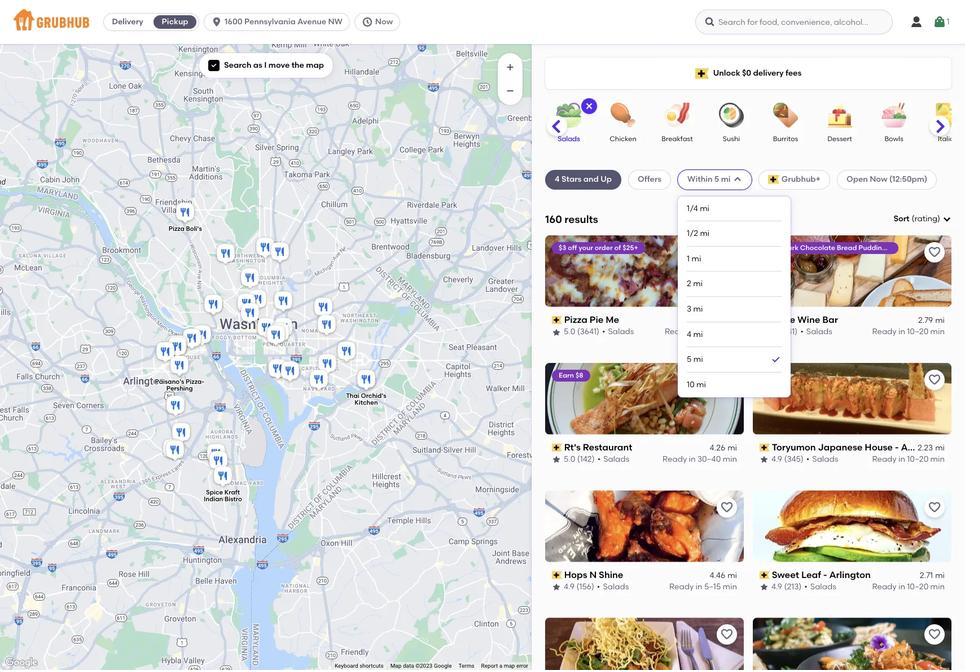 Task type: locate. For each thing, give the bounding box(es) containing it.
0 vertical spatial subscription pass image
[[552, 316, 562, 324]]

save this restaurant image
[[721, 246, 734, 259], [928, 246, 942, 259], [928, 373, 942, 387], [721, 501, 734, 514], [928, 501, 942, 514]]

2 horizontal spatial svg image
[[943, 215, 952, 224]]

of left $15+
[[940, 244, 947, 252]]

subway® image
[[269, 321, 291, 346]]

1 vertical spatial subscription pass image
[[760, 444, 770, 452]]

0 vertical spatial arlington
[[902, 442, 943, 453]]

min down the 4.26 mi
[[723, 455, 738, 464]]

0 horizontal spatial your
[[579, 244, 594, 252]]

10–20 for verre wine bar
[[908, 327, 929, 337]]

1 horizontal spatial 1
[[947, 17, 950, 26]]

pizza for pizza pie me
[[565, 314, 588, 325]]

of left $25+
[[615, 244, 621, 252]]

salads for n
[[603, 582, 629, 592]]

leaf
[[802, 570, 822, 580]]

mi right 2.23 in the right bottom of the page
[[936, 443, 945, 453]]

star icon image left 4.9 (345)
[[760, 455, 769, 464]]

sort ( rating )
[[894, 214, 941, 224]]

list box containing 1/4 mi
[[687, 196, 782, 397]]

of
[[615, 244, 621, 252], [940, 244, 947, 252]]

$3 off your order of $25+
[[559, 244, 639, 252]]

0 vertical spatial pizza
[[169, 225, 185, 232]]

None field
[[894, 213, 952, 225]]

sweet leaf - arlington
[[772, 570, 871, 580]]

svg image inside 1 button
[[934, 15, 947, 29]]

1 horizontal spatial -
[[896, 442, 899, 453]]

svg image left search
[[211, 62, 217, 69]]

mi right 2.79
[[936, 316, 945, 325]]

ichiban sushi & ramen image
[[161, 437, 184, 462]]

earn
[[559, 371, 574, 379]]

1 horizontal spatial order
[[921, 244, 939, 252]]

1 mi
[[687, 254, 702, 264]]

mi right the 3 on the top right of page
[[694, 304, 703, 314]]

2.71
[[920, 571, 934, 580]]

italian image
[[929, 103, 966, 128]]

1 vertical spatial 1
[[687, 254, 690, 264]]

min
[[723, 327, 738, 337], [931, 327, 945, 337], [723, 455, 738, 464], [931, 455, 945, 464], [723, 582, 738, 592], [931, 582, 945, 592]]

shine
[[599, 570, 624, 580]]

5.0 for pizza pie me
[[564, 327, 576, 337]]

4.9 for sweet leaf - arlington
[[772, 582, 783, 592]]

with
[[889, 244, 903, 252]]

now right open
[[870, 175, 888, 184]]

0 vertical spatial 1
[[947, 17, 950, 26]]

0 vertical spatial 5
[[715, 175, 720, 184]]

main navigation navigation
[[0, 0, 966, 44]]

star icon image left the 4.9 (156)
[[552, 583, 561, 592]]

10–20 down 2.23 in the right bottom of the page
[[908, 455, 929, 464]]

1 horizontal spatial grubhub plus flag logo image
[[768, 175, 780, 184]]

1 horizontal spatial map
[[504, 663, 515, 669]]

salads
[[558, 135, 580, 143], [609, 327, 634, 337], [807, 327, 833, 337], [604, 455, 630, 464], [813, 455, 839, 464], [603, 582, 629, 592], [811, 582, 837, 592]]

subscription pass image for hops n shine
[[552, 571, 562, 579]]

i
[[264, 60, 267, 70]]

grubhub plus flag logo image left unlock
[[696, 68, 709, 79]]

1 horizontal spatial of
[[940, 244, 947, 252]]

earn $8
[[559, 371, 584, 379]]

4.9 left (345)
[[772, 455, 783, 464]]

keyboard shortcuts button
[[335, 662, 384, 670]]

0 vertical spatial svg image
[[910, 15, 924, 29]]

sweet
[[772, 570, 800, 580]]

star icon image left 5.0 (142)
[[552, 455, 561, 464]]

3 10–20 from the top
[[908, 582, 929, 592]]

mi right '2.71'
[[936, 571, 945, 580]]

1 vertical spatial now
[[870, 175, 888, 184]]

pickup
[[162, 17, 188, 27]]

subscription pass image left sweet at the bottom
[[760, 571, 770, 579]]

0 horizontal spatial pizza
[[169, 225, 185, 232]]

4.9 down hops
[[564, 582, 575, 592]]

4.9 (345)
[[772, 455, 804, 464]]

rating
[[915, 214, 938, 224]]

min down 2.23 mi
[[931, 455, 945, 464]]

salads down salads image
[[558, 135, 580, 143]]

• salads for japanese
[[807, 455, 839, 464]]

save this restaurant button for the sweet leaf - arlington logo
[[925, 497, 945, 518]]

mi right 1/2
[[701, 229, 710, 238]]

subscription pass image left "toryumon"
[[760, 444, 770, 452]]

5.0 down the rt's
[[564, 455, 576, 464]]

star icon image for hops n shine
[[552, 583, 561, 592]]

2 vertical spatial ready in 10–20 min
[[873, 582, 945, 592]]

subscription pass image
[[760, 316, 770, 324], [552, 444, 562, 452], [552, 571, 562, 579], [760, 571, 770, 579]]

subscription pass image left the rt's
[[552, 444, 562, 452]]

• salads for pie
[[603, 327, 634, 337]]

lalibela image
[[272, 289, 295, 314]]

sushi image
[[712, 103, 752, 128]]

pizza left boli's
[[169, 225, 185, 232]]

1 5.0 from the top
[[564, 327, 576, 337]]

chipotle image
[[265, 323, 287, 348]]

order left $15+
[[921, 244, 939, 252]]

• salads down shine
[[597, 582, 629, 592]]

ready in 10–20 min down 2.23 in the right bottom of the page
[[873, 455, 945, 464]]

wine
[[798, 314, 821, 325]]

mi for 1 mi
[[692, 254, 702, 264]]

10–20 down 2.79
[[908, 327, 929, 337]]

salads down me
[[609, 327, 634, 337]]

4.9 down sweet at the bottom
[[772, 582, 783, 592]]

breakfast
[[662, 135, 693, 143]]

star icon image
[[552, 328, 561, 337], [552, 455, 561, 464], [760, 455, 769, 464], [552, 583, 561, 592], [760, 583, 769, 592]]

1 vertical spatial arlington
[[830, 570, 871, 580]]

5.0 for rt's restaurant
[[564, 455, 576, 464]]

your right off
[[579, 244, 594, 252]]

0 horizontal spatial 4
[[555, 175, 560, 184]]

3 ready in 10–20 min from the top
[[873, 582, 945, 592]]

toryumon japanese house - arlington logo image
[[753, 363, 952, 435]]

• salads down restaurant
[[598, 455, 630, 464]]

0 horizontal spatial map
[[306, 60, 324, 70]]

ready in 10–20 min down '2.71'
[[873, 582, 945, 592]]

minus icon image
[[505, 85, 516, 97]]

0 vertical spatial -
[[896, 442, 899, 453]]

salads for japanese
[[813, 455, 839, 464]]

• down rt's restaurant
[[598, 455, 601, 464]]

google
[[434, 663, 452, 669]]

map right the
[[306, 60, 324, 70]]

thai orchid's kitchen image
[[355, 368, 378, 393]]

2 10–20 from the top
[[908, 455, 929, 464]]

grubhub plus flag logo image
[[696, 68, 709, 79], [768, 175, 780, 184]]

• right (345)
[[807, 455, 810, 464]]

4 stars and up
[[555, 175, 612, 184]]

4.46 mi
[[710, 571, 738, 580]]

svg image right )
[[943, 215, 952, 224]]

2.79 mi
[[919, 316, 945, 325]]

1/2 mi
[[687, 229, 710, 238]]

ready in 10–20 min for verre wine bar
[[873, 327, 945, 337]]

burritos
[[774, 135, 799, 143]]

2
[[687, 279, 692, 289]]

pizza inside map region
[[169, 225, 185, 232]]

hops n shine logo image
[[546, 491, 744, 562]]

grubhub plus flag logo image left grubhub+
[[768, 175, 780, 184]]

in for pizza pie me
[[692, 327, 698, 337]]

ready for verre wine bar
[[873, 327, 897, 337]]

arlington
[[902, 442, 943, 453], [830, 570, 871, 580]]

ready in 10–20 min
[[873, 327, 945, 337], [873, 455, 945, 464], [873, 582, 945, 592]]

svg image
[[910, 15, 924, 29], [211, 62, 217, 69], [943, 215, 952, 224]]

min down 4.46 mi
[[723, 582, 738, 592]]

pizza
[[169, 225, 185, 232], [565, 314, 588, 325]]

hops
[[565, 570, 588, 580]]

kitchen
[[355, 399, 378, 406]]

- right leaf
[[824, 570, 828, 580]]

10–20 down '2.71'
[[908, 582, 929, 592]]

mi right within
[[722, 175, 731, 184]]

mi down 3 mi
[[694, 330, 703, 339]]

1 horizontal spatial svg image
[[910, 15, 924, 29]]

0 horizontal spatial order
[[595, 244, 613, 252]]

1 vertical spatial 4
[[687, 330, 692, 339]]

chocolate
[[801, 244, 836, 252]]

svg image left 1 button
[[910, 15, 924, 29]]

•
[[603, 327, 606, 337], [801, 327, 804, 337], [598, 455, 601, 464], [807, 455, 810, 464], [597, 582, 601, 592], [805, 582, 808, 592]]

(3641)
[[578, 327, 600, 337]]

order left $25+
[[595, 244, 613, 252]]

in
[[692, 327, 698, 337], [899, 327, 906, 337], [689, 455, 696, 464], [899, 455, 906, 464], [696, 582, 703, 592], [899, 582, 906, 592]]

• salads for n
[[597, 582, 629, 592]]

0 vertical spatial 4
[[555, 175, 560, 184]]

salads image
[[549, 103, 589, 128]]

(142)
[[578, 455, 595, 464]]

• right (41)
[[801, 327, 804, 337]]

1 vertical spatial grubhub plus flag logo image
[[768, 175, 780, 184]]

delivery
[[754, 68, 784, 78]]

0 vertical spatial grubhub plus flag logo image
[[696, 68, 709, 79]]

verre wine bar logo image
[[753, 235, 952, 307]]

subscription pass image left verre
[[760, 316, 770, 324]]

ready in 10–20 min down 2.79
[[873, 327, 945, 337]]

1 vertical spatial ready in 10–20 min
[[873, 455, 945, 464]]

salads down sweet leaf - arlington
[[811, 582, 837, 592]]

sweetgreen image
[[235, 292, 258, 317]]

1 vertical spatial 5.0
[[564, 455, 576, 464]]

ready for hops n shine
[[670, 582, 694, 592]]

0 horizontal spatial now
[[375, 17, 393, 27]]

terms link
[[459, 663, 475, 669]]

1 inside list box
[[687, 254, 690, 264]]

mi right 4.26
[[728, 443, 738, 453]]

arlington right leaf
[[830, 570, 871, 580]]

move
[[269, 60, 290, 70]]

5–15
[[705, 582, 721, 592]]

4
[[555, 175, 560, 184], [687, 330, 692, 339]]

2 save this restaurant image from the left
[[928, 628, 942, 642]]

1 horizontal spatial subscription pass image
[[760, 444, 770, 452]]

1 10–20 from the top
[[908, 327, 929, 337]]

subscription pass image left hops
[[552, 571, 562, 579]]

min down 2.71 mi
[[931, 582, 945, 592]]

mikko nordic fine food image
[[246, 288, 269, 313]]

panera bread image
[[191, 323, 213, 348]]

mi for 10 mi
[[697, 380, 706, 390]]

salads for pie
[[609, 327, 634, 337]]

0 horizontal spatial grubhub plus flag logo image
[[696, 68, 709, 79]]

2 5.0 from the top
[[564, 455, 576, 464]]

1 vertical spatial map
[[504, 663, 515, 669]]

10–20 for toryumon japanese house - arlington
[[908, 455, 929, 464]]

• salads down japanese
[[807, 455, 839, 464]]

breakfast image
[[658, 103, 697, 128]]

mi for 1/4 mi
[[700, 204, 710, 213]]

1 vertical spatial 10–20
[[908, 455, 929, 464]]

mi for 4.46 mi
[[728, 571, 738, 580]]

1 inside 1 button
[[947, 17, 950, 26]]

pizza for pizza boli's
[[169, 225, 185, 232]]

5 inside 'option'
[[687, 355, 692, 364]]

4 left 15–25
[[687, 330, 692, 339]]

4.46
[[710, 571, 726, 580]]

star icon image left "5.0 (3641)" at the right of page
[[552, 328, 561, 337]]

svg image
[[934, 15, 947, 29], [211, 16, 223, 28], [362, 16, 373, 28], [705, 16, 716, 28], [585, 102, 594, 111], [733, 175, 742, 184]]

star icon image for toryumon japanese house - arlington
[[760, 455, 769, 464]]

mi inside 5 mi 'option'
[[694, 355, 703, 364]]

mi right '2'
[[694, 279, 703, 289]]

(41) • salads
[[785, 327, 833, 337]]

mi right the 4.21
[[728, 316, 738, 325]]

save this restaurant button for toryumon japanese house - arlington logo
[[925, 370, 945, 390]]

list box
[[687, 196, 782, 397]]

toryumon japanese house - arlington image
[[181, 327, 203, 352]]

salads down japanese
[[813, 455, 839, 464]]

0 vertical spatial ready in 10–20 min
[[873, 327, 945, 337]]

• down hops n shine
[[597, 582, 601, 592]]

3
[[687, 304, 692, 314]]

subscription pass image for toryumon japanese house - arlington
[[760, 444, 770, 452]]

(41)
[[785, 327, 798, 337]]

1 horizontal spatial pizza
[[565, 314, 588, 325]]

paisano's pizza-pershing image
[[168, 354, 191, 379]]

0 horizontal spatial 5
[[687, 355, 692, 364]]

sort
[[894, 214, 910, 224]]

salads down the wine
[[807, 327, 833, 337]]

5.0 left (3641)
[[564, 327, 576, 337]]

grubhub+
[[782, 175, 821, 184]]

• salads down me
[[603, 327, 634, 337]]

your right with
[[904, 244, 919, 252]]

star icon image for sweet leaf - arlington
[[760, 583, 769, 592]]

t.h.a.i. in shirlington image
[[164, 439, 186, 463]]

0 vertical spatial 5.0
[[564, 327, 576, 337]]

pizza up "5.0 (3641)" at the right of page
[[565, 314, 588, 325]]

search as i move the map
[[224, 60, 324, 70]]

pickup button
[[151, 13, 199, 31]]

save this restaurant image for toryumon japanese house - arlington
[[928, 373, 942, 387]]

spice kraft indian bistro logo image
[[753, 618, 952, 670]]

ready
[[665, 327, 690, 337], [873, 327, 897, 337], [663, 455, 687, 464], [873, 455, 897, 464], [670, 582, 694, 592], [873, 582, 897, 592]]

mi right 1/4
[[700, 204, 710, 213]]

2 vertical spatial svg image
[[943, 215, 952, 224]]

ready in 5–15 min
[[670, 582, 738, 592]]

your
[[579, 244, 594, 252], [904, 244, 919, 252]]

subscription pass image for rt's restaurant
[[552, 444, 562, 452]]

0 vertical spatial 10–20
[[908, 327, 929, 337]]

5 up 10
[[687, 355, 692, 364]]

map
[[306, 60, 324, 70], [504, 663, 515, 669]]

arlington right the house
[[902, 442, 943, 453]]

subscription pass image left pizza pie me
[[552, 316, 562, 324]]

sweet leaf - arlington logo image
[[753, 491, 952, 562]]

open now (12:50pm)
[[847, 175, 928, 184]]

banana blossom bistro - union market dc image
[[312, 296, 335, 320]]

- right the house
[[896, 442, 899, 453]]

mi right 4.46
[[728, 571, 738, 580]]

0 horizontal spatial save this restaurant image
[[721, 628, 734, 642]]

mi up 10 mi
[[694, 355, 703, 364]]

1 vertical spatial pizza
[[565, 314, 588, 325]]

(156)
[[577, 582, 595, 592]]

min down 4.21 mi
[[723, 327, 738, 337]]

t.h.a.i. in shirlington logo image
[[546, 618, 744, 670]]

svg image inside main navigation navigation
[[910, 15, 924, 29]]

5 right within
[[715, 175, 720, 184]]

1 ready in 10–20 min from the top
[[873, 327, 945, 337]]

courthaus social image
[[166, 335, 189, 360]]

unlock $0 delivery fees
[[714, 68, 802, 78]]

save this restaurant image
[[721, 628, 734, 642], [928, 628, 942, 642]]

fees
[[786, 68, 802, 78]]

report a map error
[[481, 663, 529, 669]]

1 horizontal spatial arlington
[[902, 442, 943, 453]]

• down the pie
[[603, 327, 606, 337]]

• right (213)
[[805, 582, 808, 592]]

1 for 1
[[947, 17, 950, 26]]

• salads down sweet leaf - arlington
[[805, 582, 837, 592]]

1 vertical spatial 5
[[687, 355, 692, 364]]

0 horizontal spatial svg image
[[211, 62, 217, 69]]

1 horizontal spatial 4
[[687, 330, 692, 339]]

svg image inside field
[[943, 215, 952, 224]]

in for toryumon japanese house - arlington
[[899, 455, 906, 464]]

subscription pass image for sweet leaf - arlington
[[760, 571, 770, 579]]

1 save this restaurant image from the left
[[721, 628, 734, 642]]

1 horizontal spatial save this restaurant image
[[928, 628, 942, 642]]

mi up '2 mi'
[[692, 254, 702, 264]]

star icon image left 4.9 (213)
[[760, 583, 769, 592]]

0 horizontal spatial 1
[[687, 254, 690, 264]]

0 vertical spatial now
[[375, 17, 393, 27]]

min down 2.79 mi
[[931, 327, 945, 337]]

4 left stars
[[555, 175, 560, 184]]

0 horizontal spatial subscription pass image
[[552, 316, 562, 324]]

salads down shine
[[603, 582, 629, 592]]

now right nw
[[375, 17, 393, 27]]

mi right 10
[[697, 380, 706, 390]]

0 horizontal spatial of
[[615, 244, 621, 252]]

5 mi option
[[687, 347, 782, 373]]

delivery button
[[104, 13, 151, 31]]

1 order from the left
[[595, 244, 613, 252]]

1 horizontal spatial now
[[870, 175, 888, 184]]

grazie grazie image
[[267, 357, 289, 382]]

delivery
[[112, 17, 143, 27]]

1 horizontal spatial your
[[904, 244, 919, 252]]

star icon image for pizza pie me
[[552, 328, 561, 337]]

map right a
[[504, 663, 515, 669]]

and
[[584, 175, 599, 184]]

2 ready in 10–20 min from the top
[[873, 455, 945, 464]]

1 vertical spatial -
[[824, 570, 828, 580]]

subscription pass image
[[552, 316, 562, 324], [760, 444, 770, 452]]

pizza pie me
[[565, 314, 620, 325]]

2 vertical spatial 10–20
[[908, 582, 929, 592]]

2.79
[[919, 316, 934, 325]]

2 of from the left
[[940, 244, 947, 252]]

salads down restaurant
[[604, 455, 630, 464]]

(345)
[[785, 455, 804, 464]]

sweet leaf - arlington image
[[167, 333, 189, 358]]

svg image inside 1600 pennsylvania avenue nw button
[[211, 16, 223, 28]]

5
[[715, 175, 720, 184], [687, 355, 692, 364]]

verre wine bar
[[772, 314, 839, 325]]



Task type: vqa. For each thing, say whether or not it's contained in the screenshot.
From
no



Task type: describe. For each thing, give the bounding box(es) containing it.
10 mi
[[687, 380, 706, 390]]

ready for rt's restaurant
[[663, 455, 687, 464]]

2 your from the left
[[904, 244, 919, 252]]

potbelly sandwich works image
[[255, 316, 278, 341]]

$8
[[576, 371, 584, 379]]

• for house
[[807, 455, 810, 464]]

mi for 2.79 mi
[[936, 316, 945, 325]]

free dark chocolate bread pudding with your order of $15+
[[767, 244, 963, 252]]

mi for 1/2 mi
[[701, 229, 710, 238]]

n
[[590, 570, 597, 580]]

bub and pop's image
[[239, 301, 261, 326]]

1/4
[[687, 204, 698, 213]]

3 mi
[[687, 304, 703, 314]]

mi for 4.21 mi
[[728, 316, 738, 325]]

terms
[[459, 663, 475, 669]]

1 of from the left
[[615, 244, 621, 252]]

none field containing sort
[[894, 213, 952, 225]]

hipcityveg chinatown image
[[272, 316, 295, 341]]

4.9 for hops n shine
[[564, 582, 575, 592]]

save this restaurant image for spice kraft indian bistro logo
[[928, 628, 942, 642]]

5 mi
[[687, 355, 703, 364]]

mi for 3 mi
[[694, 304, 703, 314]]

nw
[[328, 17, 343, 27]]

off
[[568, 244, 577, 252]]

report
[[481, 663, 498, 669]]

mi for 4 mi
[[694, 330, 703, 339]]

4.9 (213)
[[772, 582, 802, 592]]

verre wine bar image
[[164, 333, 187, 358]]

• for shine
[[597, 582, 601, 592]]

spice
[[206, 489, 223, 496]]

momo navy yard image
[[279, 359, 302, 384]]

• for -
[[805, 582, 808, 592]]

(12:50pm)
[[890, 175, 928, 184]]

min for pizza pie me
[[723, 327, 738, 337]]

now inside button
[[375, 17, 393, 27]]

pizza pie me image
[[170, 421, 193, 446]]

taqueria al lado image
[[239, 266, 261, 291]]

mi for 2.23 mi
[[936, 443, 945, 453]]

mandarin carry out image
[[335, 340, 358, 365]]

ready for sweet leaf - arlington
[[873, 582, 897, 592]]

spice kraft indian bistro image
[[212, 464, 234, 489]]

5.0 (142)
[[564, 455, 595, 464]]

check icon image
[[771, 354, 782, 365]]

rt's
[[565, 442, 581, 453]]

save this restaurant button for hops n shine logo
[[717, 497, 738, 518]]

4.9 for toryumon japanese house - arlington
[[772, 455, 783, 464]]

1 for 1 mi
[[687, 254, 690, 264]]

emmy squared image
[[308, 368, 330, 393]]

pizza boli's
[[169, 225, 202, 232]]

as
[[253, 60, 263, 70]]

bowls
[[885, 135, 904, 143]]

ready for pizza pie me
[[665, 327, 690, 337]]

1/4 mi
[[687, 204, 710, 213]]

4.9 (156)
[[564, 582, 595, 592]]

pudding
[[859, 244, 887, 252]]

salads for restaurant
[[604, 455, 630, 464]]

4.21
[[712, 316, 726, 325]]

results
[[565, 213, 599, 226]]

4 mi
[[687, 330, 703, 339]]

verre
[[772, 314, 796, 325]]

map data ©2023 google
[[391, 663, 452, 669]]

1 horizontal spatial 5
[[715, 175, 720, 184]]

ready in 15–25 min
[[665, 327, 738, 337]]

pizza boli's image
[[174, 201, 197, 226]]

open
[[847, 175, 868, 184]]

$25+
[[623, 244, 639, 252]]

160
[[546, 213, 562, 226]]

in for rt's restaurant
[[689, 455, 696, 464]]

save this restaurant image for hops n shine
[[721, 501, 734, 514]]

0 horizontal spatial arlington
[[830, 570, 871, 580]]

stars
[[562, 175, 582, 184]]

rt's restaurant
[[565, 442, 633, 453]]

within
[[688, 175, 713, 184]]

in for hops n shine
[[696, 582, 703, 592]]

svg image inside now button
[[362, 16, 373, 28]]

ready in 10–20 min for toryumon japanese house - arlington
[[873, 455, 945, 464]]

save this restaurant button for t.h.a.i. in shirlington logo
[[717, 625, 738, 645]]

• salads for restaurant
[[598, 455, 630, 464]]

within 5 mi
[[688, 175, 731, 184]]

save this restaurant image for t.h.a.i. in shirlington logo
[[721, 628, 734, 642]]

1/2
[[687, 229, 699, 238]]

pizza pie me logo image
[[546, 235, 744, 307]]

free
[[767, 244, 781, 252]]

bar
[[823, 314, 839, 325]]

2.23
[[918, 443, 934, 453]]

hops n shine image
[[207, 449, 230, 474]]

• for me
[[603, 327, 606, 337]]

major's image
[[316, 313, 338, 338]]

ready in 10–20 min for sweet leaf - arlington
[[873, 582, 945, 592]]

in for sweet leaf - arlington
[[899, 582, 906, 592]]

chicken
[[610, 135, 637, 143]]

1600
[[225, 17, 243, 27]]

burritos image
[[766, 103, 806, 128]]

mi for 2 mi
[[694, 279, 703, 289]]

• salads for leaf
[[805, 582, 837, 592]]

1 vertical spatial svg image
[[211, 62, 217, 69]]

grubhub plus flag logo image for grubhub+
[[768, 175, 780, 184]]

manny & olga's pizza - petworth image
[[269, 240, 291, 265]]

4 for 4 stars and up
[[555, 175, 560, 184]]

in for verre wine bar
[[899, 327, 906, 337]]

indian
[[204, 496, 223, 503]]

subscription pass image for verre wine bar
[[760, 316, 770, 324]]

4.26
[[710, 443, 726, 453]]

lost dog cafe (columbia pike) image
[[164, 394, 187, 419]]

min for toryumon japanese house - arlington
[[931, 455, 945, 464]]

le pain quotidien (clarendon blvd) image
[[154, 340, 177, 365]]

2.23 mi
[[918, 443, 945, 453]]

pizza d'oro image
[[254, 236, 277, 261]]

avenue
[[298, 17, 326, 27]]

min for sweet leaf - arlington
[[931, 582, 945, 592]]

ready in 30–40 min
[[663, 455, 738, 464]]

save this restaurant button for spice kraft indian bistro logo
[[925, 625, 945, 645]]

min for verre wine bar
[[931, 327, 945, 337]]

pershing
[[167, 385, 193, 392]]

bowls image
[[875, 103, 914, 128]]

dark
[[783, 244, 799, 252]]

pizza-
[[186, 378, 204, 386]]

chicken image
[[604, 103, 643, 128]]

1 your from the left
[[579, 244, 594, 252]]

mi for 4.26 mi
[[728, 443, 738, 453]]

dessert image
[[821, 103, 860, 128]]

mi for 5 mi
[[694, 355, 703, 364]]

star icon image for rt's restaurant
[[552, 455, 561, 464]]

bistro
[[225, 496, 242, 503]]

toryumon japanese house - arlington
[[772, 442, 943, 453]]

min for rt's restaurant
[[723, 455, 738, 464]]

search
[[224, 60, 252, 70]]

me
[[606, 314, 620, 325]]

10
[[687, 380, 695, 390]]

salads for leaf
[[811, 582, 837, 592]]

ready for toryumon japanese house - arlington
[[873, 455, 897, 464]]

0 horizontal spatial -
[[824, 570, 828, 580]]

grubhub plus flag logo image for unlock $0 delivery fees
[[696, 68, 709, 79]]

2 order from the left
[[921, 244, 939, 252]]

rt's restaurant image
[[205, 442, 228, 467]]

subscription pass image for pizza pie me
[[552, 316, 562, 324]]

unlock
[[714, 68, 741, 78]]

error
[[517, 663, 529, 669]]

map region
[[0, 0, 622, 670]]

10–20 for sweet leaf - arlington
[[908, 582, 929, 592]]

google image
[[3, 656, 40, 670]]

2.71 mi
[[920, 571, 945, 580]]

mi for 2.71 mi
[[936, 571, 945, 580]]

$3
[[559, 244, 567, 252]]

min for hops n shine
[[723, 582, 738, 592]]

thai
[[346, 392, 360, 400]]

0 vertical spatial map
[[306, 60, 324, 70]]

map
[[391, 663, 402, 669]]

bread
[[837, 244, 858, 252]]

city sliders image
[[202, 293, 225, 318]]

1600 pennsylvania avenue nw button
[[204, 13, 355, 31]]

plus icon image
[[505, 62, 516, 73]]

rt's restaurant logo image
[[546, 363, 744, 435]]

data
[[403, 663, 414, 669]]

©2023
[[416, 663, 433, 669]]

toryumon
[[772, 442, 816, 453]]

ambar image
[[316, 352, 339, 377]]

keyboard
[[335, 663, 358, 669]]

4.26 mi
[[710, 443, 738, 453]]

save this restaurant image for sweet leaf - arlington
[[928, 501, 942, 514]]

kraft
[[225, 489, 240, 496]]

Search for food, convenience, alcohol... search field
[[696, 10, 893, 34]]

4 for 4 mi
[[687, 330, 692, 339]]

4.21 mi
[[712, 316, 738, 325]]

fresh med image
[[215, 242, 237, 267]]

a
[[500, 663, 503, 669]]



